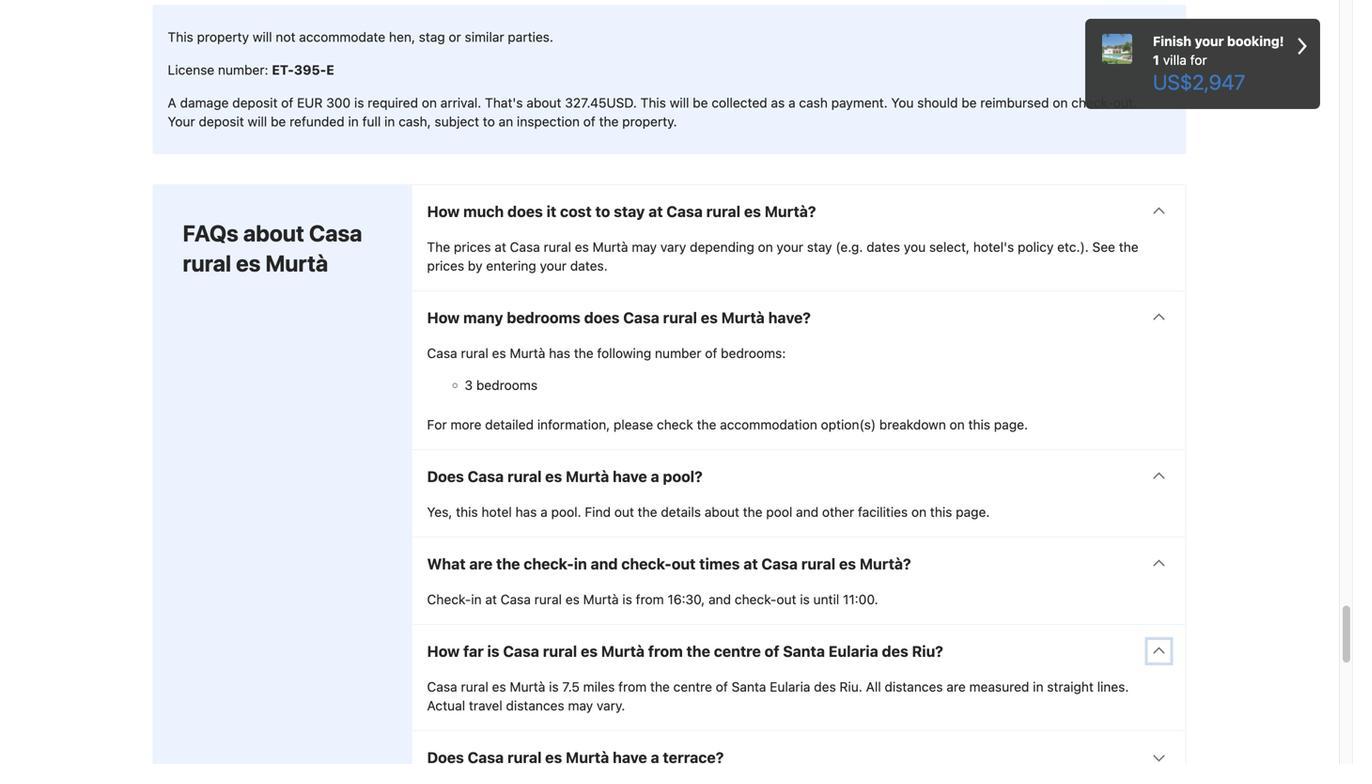 Task type: describe. For each thing, give the bounding box(es) containing it.
about inside faqs about casa rural es murtà
[[243, 220, 304, 246]]

miles
[[583, 679, 615, 695]]

detailed
[[485, 417, 534, 432]]

vary
[[661, 239, 687, 255]]

1 horizontal spatial murtà?
[[860, 555, 912, 573]]

far
[[463, 642, 484, 660]]

0 vertical spatial prices
[[454, 239, 491, 255]]

es inside faqs about casa rural es murtà
[[236, 250, 261, 276]]

the inside a damage deposit of eur 300 is required on arrival. that's about 327.45usd. this will be collected as a cash payment. you should be reimbursed on check-out. your deposit will be refunded in full in cash, subject to an inspection of the property.
[[599, 114, 619, 129]]

for more detailed information, please check the accommodation option(s) breakdown on this page.
[[427, 417, 1029, 432]]

0 horizontal spatial distances
[[506, 698, 565, 713]]

hotel's
[[974, 239, 1015, 255]]

bedrooms inside dropdown button
[[507, 309, 581, 327]]

check- up check-in at casa rural es murtà is from 16:30, and check-out is until 11:00.
[[622, 555, 672, 573]]

how much does it cost to stay at casa rural es murtà?
[[427, 202, 817, 220]]

casa inside dropdown button
[[503, 642, 540, 660]]

check-in at casa rural es murtà is from 16:30, and check-out is until 11:00.
[[427, 592, 879, 607]]

300
[[326, 95, 351, 110]]

0 vertical spatial will
[[253, 29, 272, 45]]

accommodate
[[299, 29, 386, 45]]

rural inside the prices at casa rural es murtà may vary depending on your stay (e.g. dates you select, hotel's policy etc.). see the prices by entering your dates.
[[544, 239, 572, 255]]

the left details at the bottom
[[638, 504, 658, 520]]

1 horizontal spatial this
[[931, 504, 953, 520]]

please
[[614, 417, 654, 432]]

the right check
[[697, 417, 717, 432]]

about inside 'accordion control' element
[[705, 504, 740, 520]]

0 vertical spatial this
[[168, 29, 193, 45]]

straight
[[1048, 679, 1094, 695]]

for
[[1191, 52, 1208, 68]]

travel
[[469, 698, 503, 713]]

are inside dropdown button
[[469, 555, 493, 573]]

pool.
[[551, 504, 582, 520]]

7.5
[[563, 679, 580, 695]]

this inside a damage deposit of eur 300 is required on arrival. that's about 327.45usd. this will be collected as a cash payment. you should be reimbursed on check-out. your deposit will be refunded in full in cash, subject to an inspection of the property.
[[641, 95, 666, 110]]

from for miles
[[619, 679, 647, 695]]

395-
[[294, 62, 326, 78]]

many
[[463, 309, 503, 327]]

see
[[1093, 239, 1116, 255]]

depending
[[690, 239, 755, 255]]

does casa rural es murtà have a pool? button
[[412, 450, 1186, 503]]

you
[[904, 239, 926, 255]]

details
[[661, 504, 701, 520]]

about inside a damage deposit of eur 300 is required on arrival. that's about 327.45usd. this will be collected as a cash payment. you should be reimbursed on check-out. your deposit will be refunded in full in cash, subject to an inspection of the property.
[[527, 95, 562, 110]]

1 horizontal spatial your
[[777, 239, 804, 255]]

is inside dropdown button
[[487, 642, 500, 660]]

property.
[[623, 114, 677, 129]]

rural up 3
[[461, 345, 489, 361]]

riu?
[[912, 642, 944, 660]]

es inside what are the check-in and check-out times at casa rural es murtà? dropdown button
[[840, 555, 856, 573]]

rightchevron image
[[1298, 32, 1308, 60]]

on right facilities
[[912, 504, 927, 520]]

us$2,947
[[1153, 70, 1246, 94]]

1 horizontal spatial does
[[584, 309, 620, 327]]

out.
[[1114, 95, 1137, 110]]

booking!
[[1228, 33, 1285, 49]]

not
[[276, 29, 296, 45]]

rural inside what are the check-in and check-out times at casa rural es murtà? dropdown button
[[802, 555, 836, 573]]

in right "full"
[[385, 114, 395, 129]]

es inside the does casa rural es murtà have a pool? dropdown button
[[545, 468, 562, 485]]

out for find
[[615, 504, 634, 520]]

faqs
[[183, 220, 239, 246]]

0 horizontal spatial be
[[271, 114, 286, 129]]

(e.g.
[[836, 239, 863, 255]]

facilities
[[858, 504, 908, 520]]

rural inside how many bedrooms does casa rural es murtà have? dropdown button
[[663, 309, 698, 327]]

hotel
[[482, 504, 512, 520]]

327.45usd.
[[565, 95, 637, 110]]

pool?
[[663, 468, 703, 485]]

number
[[655, 345, 702, 361]]

0 vertical spatial page.
[[994, 417, 1029, 432]]

in left "full"
[[348, 114, 359, 129]]

at up vary
[[649, 202, 663, 220]]

this property will not accommodate hen, stag or similar parties.
[[168, 29, 554, 45]]

until
[[814, 592, 840, 607]]

es inside casa rural es murtà is 7.5 miles from the centre of santa eularia des riu. all distances are measured in straight lines. actual travel distances may vary.
[[492, 679, 506, 695]]

is left 'until'
[[800, 592, 810, 607]]

check-
[[427, 592, 471, 607]]

following
[[597, 345, 652, 361]]

a inside a damage deposit of eur 300 is required on arrival. that's about 327.45usd. this will be collected as a cash payment. you should be reimbursed on check-out. your deposit will be refunded in full in cash, subject to an inspection of the property.
[[789, 95, 796, 110]]

centre for miles
[[674, 679, 713, 695]]

finish
[[1153, 33, 1192, 49]]

is inside casa rural es murtà is 7.5 miles from the centre of santa eularia des riu. all distances are measured in straight lines. actual travel distances may vary.
[[549, 679, 559, 695]]

on right breakdown
[[950, 417, 965, 432]]

1 horizontal spatial be
[[693, 95, 708, 110]]

etc.).
[[1058, 239, 1089, 255]]

dates
[[867, 239, 901, 255]]

find
[[585, 504, 611, 520]]

santa for riu?
[[783, 642, 825, 660]]

0 horizontal spatial this
[[456, 504, 478, 520]]

1 vertical spatial prices
[[427, 258, 464, 273]]

rural down pool.
[[535, 592, 562, 607]]

the inside dropdown button
[[687, 642, 711, 660]]

property
[[197, 29, 249, 45]]

refunded
[[290, 114, 345, 129]]

check- inside a damage deposit of eur 300 is required on arrival. that's about 327.45usd. this will be collected as a cash payment. you should be reimbursed on check-out. your deposit will be refunded in full in cash, subject to an inspection of the property.
[[1072, 95, 1114, 110]]

by
[[468, 258, 483, 273]]

the prices at casa rural es murtà may vary depending on your stay (e.g. dates you select, hotel's policy etc.). see the prices by entering your dates.
[[427, 239, 1139, 273]]

number:
[[218, 62, 268, 78]]

is down what are the check-in and check-out times at casa rural es murtà?
[[623, 592, 633, 607]]

at right times
[[744, 555, 758, 573]]

times
[[700, 555, 740, 573]]

entering
[[486, 258, 537, 273]]

0 vertical spatial deposit
[[232, 95, 278, 110]]

license
[[168, 62, 215, 78]]

on up "cash,"
[[422, 95, 437, 110]]

it
[[547, 202, 557, 220]]

villa
[[1164, 52, 1187, 68]]

how much does it cost to stay at casa rural es murtà? button
[[412, 185, 1186, 238]]

a
[[168, 95, 177, 110]]

how for how far is casa rural es murtà from the centre of santa eularia des riu?
[[427, 642, 460, 660]]

more
[[451, 417, 482, 432]]

of left eur
[[281, 95, 294, 110]]

for
[[427, 417, 447, 432]]

how for how many bedrooms does casa rural es murtà have?
[[427, 309, 460, 327]]

from for murtà
[[649, 642, 683, 660]]

0 vertical spatial from
[[636, 592, 664, 607]]

how for how much does it cost to stay at casa rural es murtà?
[[427, 202, 460, 220]]

0 horizontal spatial a
[[541, 504, 548, 520]]

0 horizontal spatial page.
[[956, 504, 990, 520]]

0 horizontal spatial does
[[508, 202, 543, 220]]

may inside casa rural es murtà is 7.5 miles from the centre of santa eularia des riu. all distances are measured in straight lines. actual travel distances may vary.
[[568, 698, 593, 713]]

arrival.
[[441, 95, 482, 110]]

rural inside how much does it cost to stay at casa rural es murtà? dropdown button
[[707, 202, 741, 220]]

santa for riu.
[[732, 679, 767, 695]]

collected
[[712, 95, 768, 110]]

es up the 7.5
[[566, 592, 580, 607]]

eur
[[297, 95, 323, 110]]

es inside how many bedrooms does casa rural es murtà have? dropdown button
[[701, 309, 718, 327]]

similar
[[465, 29, 504, 45]]

as
[[771, 95, 785, 110]]

eularia for riu.
[[770, 679, 811, 695]]

an
[[499, 114, 513, 129]]

parties.
[[508, 29, 554, 45]]

cash,
[[399, 114, 431, 129]]

of right the number
[[705, 345, 718, 361]]

check- down times
[[735, 592, 777, 607]]

the inside the prices at casa rural es murtà may vary depending on your stay (e.g. dates you select, hotel's policy etc.). see the prices by entering your dates.
[[1119, 239, 1139, 255]]

murtà inside dropdown button
[[602, 642, 645, 660]]

what are the check-in and check-out times at casa rural es murtà?
[[427, 555, 912, 573]]

rural inside the does casa rural es murtà have a pool? dropdown button
[[508, 468, 542, 485]]

cost
[[560, 202, 592, 220]]

policy
[[1018, 239, 1054, 255]]



Task type: vqa. For each thing, say whether or not it's contained in the screenshot.
Airports related to Airports worldwide
no



Task type: locate. For each thing, give the bounding box(es) containing it.
0 horizontal spatial may
[[568, 698, 593, 713]]

0 horizontal spatial santa
[[732, 679, 767, 695]]

how many bedrooms does casa rural es murtà have? button
[[412, 291, 1186, 344]]

the right the see
[[1119, 239, 1139, 255]]

0 vertical spatial eularia
[[829, 642, 879, 660]]

to inside a damage deposit of eur 300 is required on arrival. that's about 327.45usd. this will be collected as a cash payment. you should be reimbursed on check-out. your deposit will be refunded in full in cash, subject to an inspection of the property.
[[483, 114, 495, 129]]

the left pool
[[743, 504, 763, 520]]

eularia down how far is casa rural es murtà from the centre of santa eularia des riu? dropdown button on the bottom of the page
[[770, 679, 811, 695]]

0 horizontal spatial has
[[516, 504, 537, 520]]

2 how from the top
[[427, 309, 460, 327]]

1 vertical spatial has
[[516, 504, 537, 520]]

what
[[427, 555, 466, 573]]

have?
[[769, 309, 811, 327]]

eularia for riu?
[[829, 642, 879, 660]]

0 vertical spatial des
[[882, 642, 909, 660]]

murtà inside faqs about casa rural es murtà
[[266, 250, 328, 276]]

actual
[[427, 698, 465, 713]]

faqs about casa rural es murtà
[[183, 220, 362, 276]]

and down find
[[591, 555, 618, 573]]

des
[[882, 642, 909, 660], [814, 679, 836, 695]]

option(s)
[[821, 417, 876, 432]]

centre inside dropdown button
[[714, 642, 761, 660]]

3 how from the top
[[427, 642, 460, 660]]

2 horizontal spatial this
[[969, 417, 991, 432]]

1 vertical spatial to
[[596, 202, 610, 220]]

santa inside casa rural es murtà is 7.5 miles from the centre of santa eularia des riu. all distances are measured in straight lines. actual travel distances may vary.
[[732, 679, 767, 695]]

2 horizontal spatial be
[[962, 95, 977, 110]]

prices
[[454, 239, 491, 255], [427, 258, 464, 273]]

how left the 'far'
[[427, 642, 460, 660]]

dates.
[[570, 258, 608, 273]]

how
[[427, 202, 460, 220], [427, 309, 460, 327], [427, 642, 460, 660]]

0 horizontal spatial eularia
[[770, 679, 811, 695]]

0 horizontal spatial your
[[540, 258, 567, 273]]

a right as
[[789, 95, 796, 110]]

reimbursed
[[981, 95, 1050, 110]]

murtà
[[593, 239, 628, 255], [266, 250, 328, 276], [722, 309, 765, 327], [510, 345, 546, 361], [566, 468, 609, 485], [583, 592, 619, 607], [602, 642, 645, 660], [510, 679, 546, 695]]

1 vertical spatial and
[[591, 555, 618, 573]]

1 vertical spatial distances
[[506, 698, 565, 713]]

1 horizontal spatial and
[[709, 592, 731, 607]]

a left pool.
[[541, 504, 548, 520]]

0 horizontal spatial about
[[243, 220, 304, 246]]

1
[[1153, 52, 1160, 68]]

0 horizontal spatial out
[[615, 504, 634, 520]]

murtà inside casa rural es murtà is 7.5 miles from the centre of santa eularia des riu. all distances are measured in straight lines. actual travel distances may vary.
[[510, 679, 546, 695]]

0 horizontal spatial des
[[814, 679, 836, 695]]

a inside dropdown button
[[651, 468, 660, 485]]

2 vertical spatial and
[[709, 592, 731, 607]]

santa up casa rural es murtà is 7.5 miles from the centre of santa eularia des riu. all distances are measured in straight lines. actual travel distances may vary.
[[783, 642, 825, 660]]

0 horizontal spatial murtà?
[[765, 202, 817, 220]]

centre
[[714, 642, 761, 660], [674, 679, 713, 695]]

may left vary
[[632, 239, 657, 255]]

0 vertical spatial a
[[789, 95, 796, 110]]

does left it
[[508, 202, 543, 220]]

this up license
[[168, 29, 193, 45]]

from inside casa rural es murtà is 7.5 miles from the centre of santa eularia des riu. all distances are measured in straight lines. actual travel distances may vary.
[[619, 679, 647, 695]]

your left dates.
[[540, 258, 567, 273]]

this up property.
[[641, 95, 666, 110]]

casa rural es murtà has the following number of bedrooms:
[[427, 345, 786, 361]]

0 vertical spatial has
[[549, 345, 571, 361]]

how far is casa rural es murtà from the centre of santa eularia des riu? button
[[412, 625, 1186, 678]]

may inside the prices at casa rural es murtà may vary depending on your stay (e.g. dates you select, hotel's policy etc.). see the prices by entering your dates.
[[632, 239, 657, 255]]

what are the check-in and check-out times at casa rural es murtà? button
[[412, 538, 1186, 590]]

1 vertical spatial eularia
[[770, 679, 811, 695]]

all
[[866, 679, 881, 695]]

to left an
[[483, 114, 495, 129]]

1 vertical spatial about
[[243, 220, 304, 246]]

in up the 'far'
[[471, 592, 482, 607]]

2 horizontal spatial your
[[1195, 33, 1225, 49]]

1 vertical spatial centre
[[674, 679, 713, 695]]

0 vertical spatial out
[[615, 504, 634, 520]]

lines.
[[1098, 679, 1129, 695]]

your up 'for'
[[1195, 33, 1225, 49]]

centre inside casa rural es murtà is 7.5 miles from the centre of santa eularia des riu. all distances are measured in straight lines. actual travel distances may vary.
[[674, 679, 713, 695]]

from
[[636, 592, 664, 607], [649, 642, 683, 660], [619, 679, 647, 695]]

1 horizontal spatial to
[[596, 202, 610, 220]]

1 horizontal spatial out
[[672, 555, 696, 573]]

stay left the (e.g.
[[807, 239, 833, 255]]

will
[[253, 29, 272, 45], [670, 95, 690, 110], [248, 114, 267, 129]]

bedrooms:
[[721, 345, 786, 361]]

0 vertical spatial stay
[[614, 202, 645, 220]]

be right should
[[962, 95, 977, 110]]

eularia up riu.
[[829, 642, 879, 660]]

1 vertical spatial stay
[[807, 239, 833, 255]]

rural down it
[[544, 239, 572, 255]]

from inside dropdown button
[[649, 642, 683, 660]]

0 vertical spatial about
[[527, 95, 562, 110]]

2 horizontal spatial a
[[789, 95, 796, 110]]

the down 'how far is casa rural es murtà from the centre of santa eularia des riu?'
[[651, 679, 670, 695]]

in inside dropdown button
[[574, 555, 587, 573]]

1 vertical spatial are
[[947, 679, 966, 695]]

des inside dropdown button
[[882, 642, 909, 660]]

1 vertical spatial how
[[427, 309, 460, 327]]

this right facilities
[[931, 504, 953, 520]]

finish your booking! 1 villa for us$2,947
[[1153, 33, 1285, 94]]

about up inspection
[[527, 95, 562, 110]]

from up vary.
[[619, 679, 647, 695]]

at inside the prices at casa rural es murtà may vary depending on your stay (e.g. dates you select, hotel's policy etc.). see the prices by entering your dates.
[[495, 239, 507, 255]]

and inside dropdown button
[[591, 555, 618, 573]]

santa
[[783, 642, 825, 660], [732, 679, 767, 695]]

1 horizontal spatial has
[[549, 345, 571, 361]]

1 horizontal spatial stay
[[807, 239, 833, 255]]

required
[[368, 95, 418, 110]]

0 vertical spatial bedrooms
[[507, 309, 581, 327]]

es up 3 bedrooms
[[492, 345, 506, 361]]

rural
[[707, 202, 741, 220], [544, 239, 572, 255], [183, 250, 231, 276], [663, 309, 698, 327], [461, 345, 489, 361], [508, 468, 542, 485], [802, 555, 836, 573], [535, 592, 562, 607], [543, 642, 577, 660], [461, 679, 489, 695]]

rural inside casa rural es murtà is 7.5 miles from the centre of santa eularia des riu. all distances are measured in straight lines. actual travel distances may vary.
[[461, 679, 489, 695]]

at up entering
[[495, 239, 507, 255]]

1 vertical spatial santa
[[732, 679, 767, 695]]

from left 16:30, on the bottom of page
[[636, 592, 664, 607]]

1 horizontal spatial eularia
[[829, 642, 879, 660]]

are inside casa rural es murtà is 7.5 miles from the centre of santa eularia des riu. all distances are measured in straight lines. actual travel distances may vary.
[[947, 679, 966, 695]]

0 vertical spatial and
[[796, 504, 819, 520]]

the down hotel
[[496, 555, 520, 573]]

to right cost
[[596, 202, 610, 220]]

the down 16:30, on the bottom of page
[[687, 642, 711, 660]]

1 vertical spatial des
[[814, 679, 836, 695]]

bedrooms right many
[[507, 309, 581, 327]]

this right yes, at the left
[[456, 504, 478, 520]]

1 vertical spatial deposit
[[199, 114, 244, 129]]

damage
[[180, 95, 229, 110]]

centre for murtà
[[714, 642, 761, 660]]

1 vertical spatial this
[[641, 95, 666, 110]]

check-
[[1072, 95, 1114, 110], [524, 555, 574, 573], [622, 555, 672, 573], [735, 592, 777, 607]]

1 vertical spatial will
[[670, 95, 690, 110]]

cash
[[799, 95, 828, 110]]

11:00.
[[843, 592, 879, 607]]

yes,
[[427, 504, 453, 520]]

stay right cost
[[614, 202, 645, 220]]

1 horizontal spatial about
[[527, 95, 562, 110]]

rural up the number
[[663, 309, 698, 327]]

rural inside how far is casa rural es murtà from the centre of santa eularia des riu? dropdown button
[[543, 642, 577, 660]]

1 horizontal spatial distances
[[885, 679, 943, 695]]

this right breakdown
[[969, 417, 991, 432]]

stag
[[419, 29, 445, 45]]

2 vertical spatial will
[[248, 114, 267, 129]]

vary.
[[597, 698, 626, 713]]

is
[[354, 95, 364, 110], [623, 592, 633, 607], [800, 592, 810, 607], [487, 642, 500, 660], [549, 679, 559, 695]]

des inside casa rural es murtà is 7.5 miles from the centre of santa eularia des riu. all distances are measured in straight lines. actual travel distances may vary.
[[814, 679, 836, 695]]

es inside how far is casa rural es murtà from the centre of santa eularia des riu? dropdown button
[[581, 642, 598, 660]]

eularia inside dropdown button
[[829, 642, 879, 660]]

much
[[463, 202, 504, 220]]

1 horizontal spatial page.
[[994, 417, 1029, 432]]

has right hotel
[[516, 504, 537, 520]]

may
[[632, 239, 657, 255], [568, 698, 593, 713]]

has left following
[[549, 345, 571, 361]]

will left not
[[253, 29, 272, 45]]

es
[[744, 202, 761, 220], [575, 239, 589, 255], [236, 250, 261, 276], [701, 309, 718, 327], [492, 345, 506, 361], [545, 468, 562, 485], [840, 555, 856, 573], [566, 592, 580, 607], [581, 642, 598, 660], [492, 679, 506, 695]]

on inside the prices at casa rural es murtà may vary depending on your stay (e.g. dates you select, hotel's policy etc.). see the prices by entering your dates.
[[758, 239, 773, 255]]

on right depending
[[758, 239, 773, 255]]

0 vertical spatial are
[[469, 555, 493, 573]]

accommodation
[[720, 417, 818, 432]]

full
[[362, 114, 381, 129]]

and right 16:30, on the bottom of page
[[709, 592, 731, 607]]

0 vertical spatial to
[[483, 114, 495, 129]]

es up the number
[[701, 309, 718, 327]]

of inside dropdown button
[[765, 642, 780, 660]]

0 vertical spatial centre
[[714, 642, 761, 660]]

2 horizontal spatial and
[[796, 504, 819, 520]]

2 horizontal spatial out
[[777, 592, 797, 607]]

murtà? up the prices at casa rural es murtà may vary depending on your stay (e.g. dates you select, hotel's policy etc.). see the prices by entering your dates.
[[765, 202, 817, 220]]

a damage deposit of eur 300 is required on arrival. that's about 327.45usd. this will be collected as a cash payment. you should be reimbursed on check-out. your deposit will be refunded in full in cash, subject to an inspection of the property.
[[168, 95, 1137, 129]]

are left measured
[[947, 679, 966, 695]]

es up dates.
[[575, 239, 589, 255]]

1 vertical spatial may
[[568, 698, 593, 713]]

1 horizontal spatial are
[[947, 679, 966, 695]]

rural up the 7.5
[[543, 642, 577, 660]]

es up depending
[[744, 202, 761, 220]]

1 vertical spatial from
[[649, 642, 683, 660]]

hen,
[[389, 29, 415, 45]]

the down 327.45usd.
[[599, 114, 619, 129]]

will up property.
[[670, 95, 690, 110]]

rural inside faqs about casa rural es murtà
[[183, 250, 231, 276]]

about right faqs at the top left
[[243, 220, 304, 246]]

0 vertical spatial how
[[427, 202, 460, 220]]

how up the
[[427, 202, 460, 220]]

rural up hotel
[[508, 468, 542, 485]]

prices up "by"
[[454, 239, 491, 255]]

on right reimbursed
[[1053, 95, 1068, 110]]

of inside casa rural es murtà is 7.5 miles from the centre of santa eularia des riu. all distances are measured in straight lines. actual travel distances may vary.
[[716, 679, 728, 695]]

does casa rural es murtà have a pool?
[[427, 468, 703, 485]]

0 vertical spatial distances
[[885, 679, 943, 695]]

16:30,
[[668, 592, 705, 607]]

will down license number: et-395-e
[[248, 114, 267, 129]]

are right what
[[469, 555, 493, 573]]

does up casa rural es murtà has the following number of bedrooms:
[[584, 309, 620, 327]]

at
[[649, 202, 663, 220], [495, 239, 507, 255], [744, 555, 758, 573], [485, 592, 497, 607]]

on
[[422, 95, 437, 110], [1053, 95, 1068, 110], [758, 239, 773, 255], [950, 417, 965, 432], [912, 504, 927, 520]]

a right have
[[651, 468, 660, 485]]

how many bedrooms does casa rural es murtà have?
[[427, 309, 811, 327]]

0 horizontal spatial stay
[[614, 202, 645, 220]]

0 vertical spatial does
[[508, 202, 543, 220]]

of down 327.45usd.
[[584, 114, 596, 129]]

es down faqs at the top left
[[236, 250, 261, 276]]

is inside a damage deposit of eur 300 is required on arrival. that's about 327.45usd. this will be collected as a cash payment. you should be reimbursed on check-out. your deposit will be refunded in full in cash, subject to an inspection of the property.
[[354, 95, 364, 110]]

this
[[168, 29, 193, 45], [641, 95, 666, 110]]

des for riu.
[[814, 679, 836, 695]]

a
[[789, 95, 796, 110], [651, 468, 660, 485], [541, 504, 548, 520]]

about
[[527, 95, 562, 110], [243, 220, 304, 246], [705, 504, 740, 520]]

how left many
[[427, 309, 460, 327]]

0 vertical spatial murtà?
[[765, 202, 817, 220]]

1 vertical spatial bedrooms
[[477, 377, 538, 393]]

is right "300"
[[354, 95, 364, 110]]

0 horizontal spatial and
[[591, 555, 618, 573]]

the inside casa rural es murtà is 7.5 miles from the centre of santa eularia des riu. all distances are measured in straight lines. actual travel distances may vary.
[[651, 679, 670, 695]]

be left collected
[[693, 95, 708, 110]]

centre up casa rural es murtà is 7.5 miles from the centre of santa eularia des riu. all distances are measured in straight lines. actual travel distances may vary.
[[714, 642, 761, 660]]

deposit
[[232, 95, 278, 110], [199, 114, 244, 129]]

is left the 7.5
[[549, 679, 559, 695]]

es up travel
[[492, 679, 506, 695]]

es up pool.
[[545, 468, 562, 485]]

e
[[326, 62, 334, 78]]

breakdown
[[880, 417, 947, 432]]

et-
[[272, 62, 294, 78]]

santa inside dropdown button
[[783, 642, 825, 660]]

1 how from the top
[[427, 202, 460, 220]]

1 horizontal spatial may
[[632, 239, 657, 255]]

1 vertical spatial your
[[777, 239, 804, 255]]

to inside how much does it cost to stay at casa rural es murtà? dropdown button
[[596, 202, 610, 220]]

subject
[[435, 114, 479, 129]]

rural up travel
[[461, 679, 489, 695]]

out
[[615, 504, 634, 520], [672, 555, 696, 573], [777, 592, 797, 607]]

is right the 'far'
[[487, 642, 500, 660]]

1 vertical spatial page.
[[956, 504, 990, 520]]

or
[[449, 29, 461, 45]]

how inside dropdown button
[[427, 642, 460, 660]]

1 horizontal spatial a
[[651, 468, 660, 485]]

pool
[[766, 504, 793, 520]]

in
[[348, 114, 359, 129], [385, 114, 395, 129], [574, 555, 587, 573], [471, 592, 482, 607], [1033, 679, 1044, 695]]

that's
[[485, 95, 523, 110]]

in left straight
[[1033, 679, 1044, 695]]

check
[[657, 417, 694, 432]]

1 vertical spatial murtà?
[[860, 555, 912, 573]]

accordion control element
[[411, 184, 1187, 764]]

should
[[918, 95, 958, 110]]

1 horizontal spatial des
[[882, 642, 909, 660]]

murtà inside the prices at casa rural es murtà may vary depending on your stay (e.g. dates you select, hotel's policy etc.). see the prices by entering your dates.
[[593, 239, 628, 255]]

select,
[[930, 239, 970, 255]]

out inside dropdown button
[[672, 555, 696, 573]]

and right pool
[[796, 504, 819, 520]]

in inside casa rural es murtà is 7.5 miles from the centre of santa eularia des riu. all distances are measured in straight lines. actual travel distances may vary.
[[1033, 679, 1044, 695]]

the inside dropdown button
[[496, 555, 520, 573]]

license number: et-395-e
[[168, 62, 334, 78]]

2 vertical spatial your
[[540, 258, 567, 273]]

riu.
[[840, 679, 863, 695]]

in down pool.
[[574, 555, 587, 573]]

0 vertical spatial santa
[[783, 642, 825, 660]]

0 horizontal spatial centre
[[674, 679, 713, 695]]

casa inside faqs about casa rural es murtà
[[309, 220, 362, 246]]

santa down how far is casa rural es murtà from the centre of santa eularia des riu? dropdown button on the bottom of the page
[[732, 679, 767, 695]]

rural up depending
[[707, 202, 741, 220]]

your
[[1195, 33, 1225, 49], [777, 239, 804, 255], [540, 258, 567, 273]]

the
[[427, 239, 450, 255]]

stay inside dropdown button
[[614, 202, 645, 220]]

the left following
[[574, 345, 594, 361]]

2 vertical spatial out
[[777, 592, 797, 607]]

0 horizontal spatial this
[[168, 29, 193, 45]]

0 vertical spatial may
[[632, 239, 657, 255]]

out up 16:30, on the bottom of page
[[672, 555, 696, 573]]

casa inside the prices at casa rural es murtà may vary depending on your stay (e.g. dates you select, hotel's policy etc.). see the prices by entering your dates.
[[510, 239, 540, 255]]

rural up 'until'
[[802, 555, 836, 573]]

at right check-
[[485, 592, 497, 607]]

0 horizontal spatial are
[[469, 555, 493, 573]]

has
[[549, 345, 571, 361], [516, 504, 537, 520]]

of
[[281, 95, 294, 110], [584, 114, 596, 129], [705, 345, 718, 361], [765, 642, 780, 660], [716, 679, 728, 695]]

stay inside the prices at casa rural es murtà may vary depending on your stay (e.g. dates you select, hotel's policy etc.). see the prices by entering your dates.
[[807, 239, 833, 255]]

check- right reimbursed
[[1072, 95, 1114, 110]]

out right find
[[615, 504, 634, 520]]

casa inside casa rural es murtà is 7.5 miles from the centre of santa eularia des riu. all distances are measured in straight lines. actual travel distances may vary.
[[427, 679, 458, 695]]

2 horizontal spatial about
[[705, 504, 740, 520]]

of up casa rural es murtà is 7.5 miles from the centre of santa eularia des riu. all distances are measured in straight lines. actual travel distances may vary.
[[765, 642, 780, 660]]

des for riu?
[[882, 642, 909, 660]]

your inside finish your booking! 1 villa for us$2,947
[[1195, 33, 1225, 49]]

0 horizontal spatial to
[[483, 114, 495, 129]]

2 vertical spatial from
[[619, 679, 647, 695]]

your
[[168, 114, 195, 129]]

inspection
[[517, 114, 580, 129]]

your down how much does it cost to stay at casa rural es murtà? dropdown button
[[777, 239, 804, 255]]

eularia inside casa rural es murtà is 7.5 miles from the centre of santa eularia des riu. all distances are measured in straight lines. actual travel distances may vary.
[[770, 679, 811, 695]]

0 vertical spatial your
[[1195, 33, 1225, 49]]

2 vertical spatial a
[[541, 504, 548, 520]]

es inside the prices at casa rural es murtà may vary depending on your stay (e.g. dates you select, hotel's policy etc.). see the prices by entering your dates.
[[575, 239, 589, 255]]

how far is casa rural es murtà from the centre of santa eularia des riu?
[[427, 642, 944, 660]]

1 vertical spatial a
[[651, 468, 660, 485]]

payment.
[[832, 95, 888, 110]]

3
[[465, 377, 473, 393]]

distances down riu?
[[885, 679, 943, 695]]

2 vertical spatial how
[[427, 642, 460, 660]]

1 vertical spatial out
[[672, 555, 696, 573]]

deposit down damage on the left of the page
[[199, 114, 244, 129]]

may down the 7.5
[[568, 698, 593, 713]]

es inside how much does it cost to stay at casa rural es murtà? dropdown button
[[744, 202, 761, 220]]

out for check-
[[672, 555, 696, 573]]

out down what are the check-in and check-out times at casa rural es murtà? dropdown button
[[777, 592, 797, 607]]

are
[[469, 555, 493, 573], [947, 679, 966, 695]]

check- down pool.
[[524, 555, 574, 573]]

1 horizontal spatial this
[[641, 95, 666, 110]]

es up miles
[[581, 642, 598, 660]]



